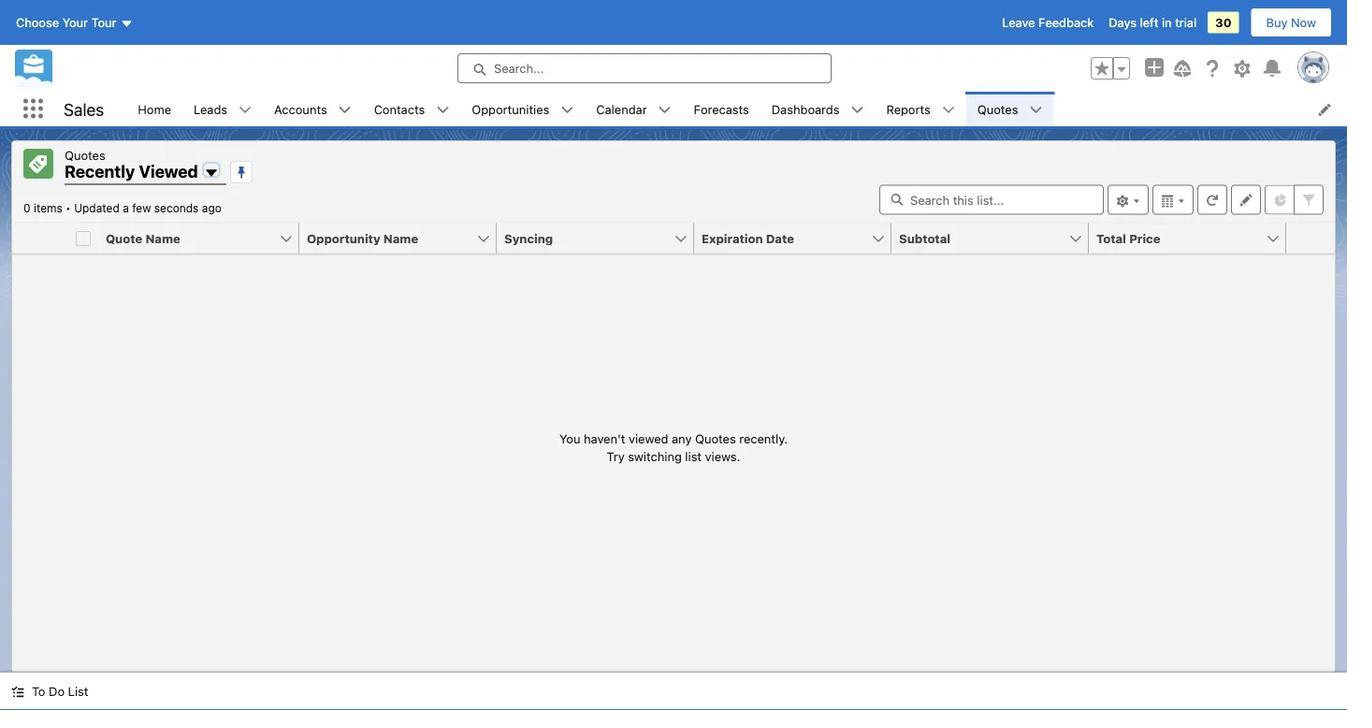 Task type: vqa. For each thing, say whether or not it's contained in the screenshot.
Item Number image
yes



Task type: describe. For each thing, give the bounding box(es) containing it.
Search Recently Viewed list view. search field
[[880, 185, 1104, 215]]

text default image for accounts
[[339, 103, 352, 117]]

dashboards link
[[761, 92, 851, 126]]

list
[[68, 685, 88, 699]]

none search field inside the recently viewed|quotes|list view element
[[880, 185, 1104, 215]]

item number image
[[12, 223, 68, 253]]

viewed
[[629, 431, 669, 445]]

leads list item
[[183, 92, 263, 126]]

recently viewed status
[[23, 202, 74, 215]]

search...
[[494, 61, 544, 75]]

action image
[[1287, 223, 1336, 253]]

days
[[1109, 15, 1137, 29]]

viewed
[[139, 161, 198, 182]]

contacts
[[374, 102, 425, 116]]

expiration date element
[[695, 223, 903, 254]]

0 items • updated a few seconds ago
[[23, 202, 222, 215]]

do
[[49, 685, 65, 699]]

sales
[[64, 99, 104, 119]]

views.
[[705, 450, 741, 464]]

list
[[686, 450, 702, 464]]

seconds
[[154, 202, 199, 215]]

leave feedback link
[[1003, 15, 1094, 29]]

item number element
[[12, 223, 68, 254]]

quote
[[106, 231, 142, 245]]

price
[[1130, 231, 1161, 245]]

recently viewed|quotes|list view element
[[11, 140, 1337, 673]]

contacts list item
[[363, 92, 461, 126]]

to
[[32, 685, 45, 699]]

to do list button
[[0, 673, 100, 710]]

list containing home
[[127, 92, 1348, 126]]

feedback
[[1039, 15, 1094, 29]]

calendar
[[597, 102, 647, 116]]

total price button
[[1090, 223, 1266, 253]]

home
[[138, 102, 171, 116]]

subtotal button
[[892, 223, 1069, 253]]

opportunity name
[[307, 231, 419, 245]]

opportunity name button
[[300, 223, 476, 253]]

text default image for dashboards
[[851, 103, 864, 117]]

items
[[34, 202, 62, 215]]

quotes inside list item
[[978, 102, 1019, 116]]

accounts list item
[[263, 92, 363, 126]]

leave
[[1003, 15, 1036, 29]]

opportunities link
[[461, 92, 561, 126]]

forecasts
[[694, 102, 750, 116]]

syncing button
[[497, 223, 674, 253]]

•
[[66, 202, 71, 215]]

syncing element
[[497, 223, 706, 254]]

total price
[[1097, 231, 1161, 245]]

choose
[[16, 15, 59, 29]]

text default image for quotes
[[1030, 103, 1043, 117]]

recently viewed
[[65, 161, 198, 182]]

quote name element
[[98, 223, 311, 254]]

status inside the recently viewed|quotes|list view element
[[560, 429, 788, 466]]

you haven't viewed any quotes recently. try switching list views.
[[560, 431, 788, 464]]

quotes list item
[[967, 92, 1054, 126]]

switching
[[628, 450, 682, 464]]

contacts link
[[363, 92, 436, 126]]

reports link
[[876, 92, 942, 126]]

name for quote name
[[146, 231, 180, 245]]

buy
[[1267, 15, 1288, 29]]

dashboards list item
[[761, 92, 876, 126]]

reports list item
[[876, 92, 967, 126]]

1 vertical spatial quotes
[[65, 148, 105, 162]]



Task type: locate. For each thing, give the bounding box(es) containing it.
to do list
[[32, 685, 88, 699]]

text default image inside calendar list item
[[659, 103, 672, 117]]

text default image for reports
[[942, 103, 955, 117]]

choose your tour button
[[15, 7, 134, 37]]

name inside button
[[384, 231, 419, 245]]

name inside button
[[146, 231, 180, 245]]

text default image right leads
[[239, 103, 252, 117]]

tour
[[91, 15, 117, 29]]

text default image for contacts
[[436, 103, 450, 117]]

updated
[[74, 202, 120, 215]]

text default image inside "leads" "list item"
[[239, 103, 252, 117]]

0 horizontal spatial quotes
[[65, 148, 105, 162]]

accounts link
[[263, 92, 339, 126]]

text default image inside accounts list item
[[339, 103, 352, 117]]

list
[[127, 92, 1348, 126]]

text default image for opportunities
[[561, 103, 574, 117]]

leave feedback
[[1003, 15, 1094, 29]]

opportunity name element
[[300, 223, 508, 254]]

buy now button
[[1251, 7, 1333, 37]]

leads
[[194, 102, 228, 116]]

text default image inside reports list item
[[942, 103, 955, 117]]

buy now
[[1267, 15, 1317, 29]]

expiration date
[[702, 231, 795, 245]]

calendar list item
[[585, 92, 683, 126]]

total
[[1097, 231, 1127, 245]]

cell inside the recently viewed|quotes|list view element
[[68, 223, 98, 254]]

you
[[560, 431, 581, 445]]

1 name from the left
[[146, 231, 180, 245]]

recently.
[[740, 431, 788, 445]]

group
[[1091, 57, 1131, 80]]

text default image right the contacts
[[436, 103, 450, 117]]

opportunities
[[472, 102, 550, 116]]

text default image left the reports link
[[851, 103, 864, 117]]

text default image inside dashboards 'list item'
[[851, 103, 864, 117]]

few
[[132, 202, 151, 215]]

opportunities list item
[[461, 92, 585, 126]]

quotes link
[[967, 92, 1030, 126]]

subtotal
[[900, 231, 951, 245]]

text default image right reports
[[942, 103, 955, 117]]

name for opportunity name
[[384, 231, 419, 245]]

now
[[1292, 15, 1317, 29]]

name
[[146, 231, 180, 245], [384, 231, 419, 245]]

text default image for leads
[[239, 103, 252, 117]]

accounts
[[274, 102, 327, 116]]

try
[[607, 450, 625, 464]]

opportunity
[[307, 231, 381, 245]]

quotes
[[978, 102, 1019, 116], [65, 148, 105, 162], [695, 431, 736, 445]]

text default image for calendar
[[659, 103, 672, 117]]

text default image down leave feedback
[[1030, 103, 1043, 117]]

0 vertical spatial quotes
[[978, 102, 1019, 116]]

reports
[[887, 102, 931, 116]]

quotes inside you haven't viewed any quotes recently. try switching list views.
[[695, 431, 736, 445]]

haven't
[[584, 431, 626, 445]]

date
[[766, 231, 795, 245]]

ago
[[202, 202, 222, 215]]

text default image right accounts
[[339, 103, 352, 117]]

1 horizontal spatial quotes
[[695, 431, 736, 445]]

recently
[[65, 161, 135, 182]]

expiration date button
[[695, 223, 871, 253]]

2 name from the left
[[384, 231, 419, 245]]

2 horizontal spatial quotes
[[978, 102, 1019, 116]]

2 horizontal spatial text default image
[[1030, 103, 1043, 117]]

a
[[123, 202, 129, 215]]

2 vertical spatial quotes
[[695, 431, 736, 445]]

status
[[560, 429, 788, 466]]

quote name button
[[98, 223, 279, 253]]

text default image left to
[[11, 686, 24, 699]]

0 horizontal spatial text default image
[[436, 103, 450, 117]]

any
[[672, 431, 692, 445]]

total price element
[[1090, 223, 1298, 254]]

text default image
[[239, 103, 252, 117], [339, 103, 352, 117], [659, 103, 672, 117], [851, 103, 864, 117], [942, 103, 955, 117], [11, 686, 24, 699]]

None search field
[[880, 185, 1104, 215]]

your
[[62, 15, 88, 29]]

cell
[[68, 223, 98, 254]]

1 text default image from the left
[[436, 103, 450, 117]]

leads link
[[183, 92, 239, 126]]

dashboards
[[772, 102, 840, 116]]

2 text default image from the left
[[561, 103, 574, 117]]

days left in trial
[[1109, 15, 1197, 29]]

name down seconds
[[146, 231, 180, 245]]

quotes image
[[23, 149, 53, 179]]

in
[[1162, 15, 1172, 29]]

quotes up views.
[[695, 431, 736, 445]]

left
[[1141, 15, 1159, 29]]

action element
[[1287, 223, 1336, 254]]

search... button
[[458, 53, 832, 83]]

text default image inside opportunities list item
[[561, 103, 574, 117]]

quotes right reports list item at the right top
[[978, 102, 1019, 116]]

status containing you haven't viewed any quotes recently.
[[560, 429, 788, 466]]

text default image right calendar
[[659, 103, 672, 117]]

syncing
[[505, 231, 553, 245]]

name right 'opportunity' at the top
[[384, 231, 419, 245]]

choose your tour
[[16, 15, 117, 29]]

calendar link
[[585, 92, 659, 126]]

0 horizontal spatial name
[[146, 231, 180, 245]]

3 text default image from the left
[[1030, 103, 1043, 117]]

30
[[1216, 15, 1232, 29]]

quote name
[[106, 231, 180, 245]]

trial
[[1176, 15, 1197, 29]]

subtotal element
[[892, 223, 1101, 254]]

text default image inside quotes list item
[[1030, 103, 1043, 117]]

0
[[23, 202, 30, 215]]

quotes down sales
[[65, 148, 105, 162]]

home link
[[127, 92, 183, 126]]

text default image inside to do list button
[[11, 686, 24, 699]]

text default image
[[436, 103, 450, 117], [561, 103, 574, 117], [1030, 103, 1043, 117]]

1 horizontal spatial name
[[384, 231, 419, 245]]

1 horizontal spatial text default image
[[561, 103, 574, 117]]

forecasts link
[[683, 92, 761, 126]]

expiration
[[702, 231, 763, 245]]

text default image left 'calendar' link
[[561, 103, 574, 117]]

text default image inside contacts list item
[[436, 103, 450, 117]]



